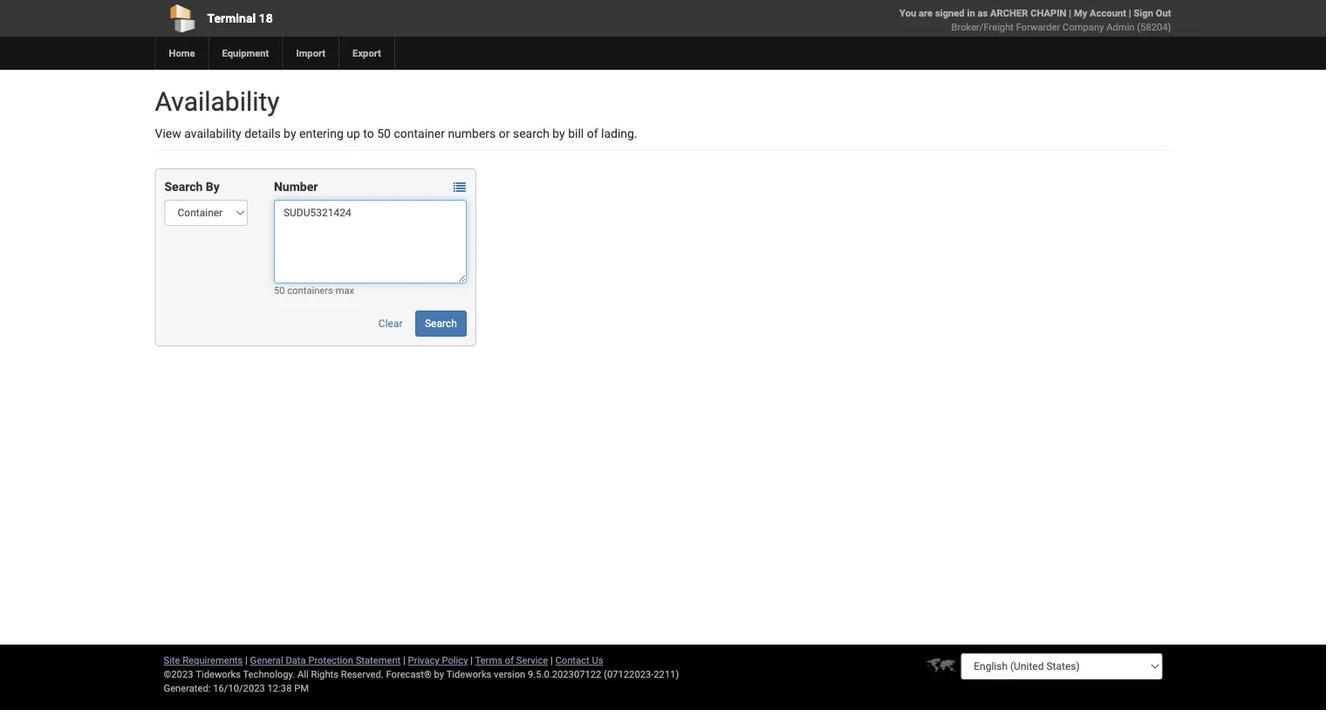 Task type: vqa. For each thing, say whether or not it's contained in the screenshot.
the in within the You are signed in as ARCHER CHAPIN | My Account | Sign Out Broker/Freight Forwarder Company Admin (58204)
no



Task type: describe. For each thing, give the bounding box(es) containing it.
details
[[245, 126, 281, 141]]

privacy
[[408, 655, 440, 666]]

archer
[[991, 7, 1029, 19]]

home link
[[155, 37, 208, 70]]

general
[[250, 655, 283, 666]]

| up tideworks
[[471, 655, 473, 666]]

chapin
[[1031, 7, 1067, 19]]

my account link
[[1074, 7, 1127, 19]]

site requirements | general data protection statement | privacy policy | terms of service | contact us ©2023 tideworks technology. all rights reserved. forecast® by tideworks version 9.5.0.202307122 (07122023-2211) generated: 16/10/2023 12:38 pm
[[164, 655, 679, 694]]

availability
[[184, 126, 242, 141]]

2211)
[[654, 669, 679, 680]]

contact
[[556, 655, 590, 666]]

| left my
[[1070, 7, 1072, 19]]

version
[[494, 669, 526, 680]]

clear
[[379, 318, 403, 330]]

show list image
[[454, 181, 466, 193]]

search
[[513, 126, 550, 141]]

0 horizontal spatial by
[[284, 126, 296, 141]]

equipment
[[222, 48, 269, 59]]

signed
[[936, 7, 965, 19]]

equipment link
[[208, 37, 282, 70]]

terms
[[475, 655, 503, 666]]

statement
[[356, 655, 401, 666]]

max
[[336, 285, 354, 296]]

site requirements link
[[164, 655, 243, 666]]

18
[[259, 11, 273, 25]]

terms of service link
[[475, 655, 548, 666]]

| up 9.5.0.202307122
[[551, 655, 553, 666]]

import link
[[282, 37, 339, 70]]

clear button
[[369, 311, 412, 337]]

you are signed in as archer chapin | my account | sign out broker/freight forwarder company admin (58204)
[[900, 7, 1172, 33]]

sign out link
[[1134, 7, 1172, 19]]

import
[[296, 48, 326, 59]]

| left general
[[245, 655, 248, 666]]

number
[[274, 179, 318, 194]]

site
[[164, 655, 180, 666]]

50 containers max
[[274, 285, 354, 296]]

data
[[286, 655, 306, 666]]

as
[[978, 7, 988, 19]]

containers
[[287, 285, 333, 296]]

privacy policy link
[[408, 655, 468, 666]]

of inside site requirements | general data protection statement | privacy policy | terms of service | contact us ©2023 tideworks technology. all rights reserved. forecast® by tideworks version 9.5.0.202307122 (07122023-2211) generated: 16/10/2023 12:38 pm
[[505, 655, 514, 666]]

my
[[1074, 7, 1088, 19]]

protection
[[308, 655, 353, 666]]

export link
[[339, 37, 394, 70]]

9.5.0.202307122
[[528, 669, 602, 680]]

all
[[298, 669, 309, 680]]

to
[[363, 126, 374, 141]]

sign
[[1134, 7, 1154, 19]]

view availability details by entering up to 50 container numbers or search by bill of lading.
[[155, 126, 638, 141]]

©2023 tideworks
[[164, 669, 241, 680]]

policy
[[442, 655, 468, 666]]

pm
[[294, 683, 309, 694]]

(58204)
[[1138, 21, 1172, 33]]

bill
[[568, 126, 584, 141]]

tideworks
[[447, 669, 492, 680]]



Task type: locate. For each thing, give the bounding box(es) containing it.
you
[[900, 7, 917, 19]]

us
[[592, 655, 604, 666]]

by right 'details' at top left
[[284, 126, 296, 141]]

| left sign
[[1129, 7, 1132, 19]]

2 horizontal spatial by
[[553, 126, 565, 141]]

up
[[347, 126, 360, 141]]

1 vertical spatial search
[[425, 318, 457, 330]]

by left bill
[[553, 126, 565, 141]]

16/10/2023
[[213, 683, 265, 694]]

contact us link
[[556, 655, 604, 666]]

service
[[517, 655, 548, 666]]

| up forecast®
[[403, 655, 406, 666]]

by inside site requirements | general data protection statement | privacy policy | terms of service | contact us ©2023 tideworks technology. all rights reserved. forecast® by tideworks version 9.5.0.202307122 (07122023-2211) generated: 16/10/2023 12:38 pm
[[434, 669, 444, 680]]

of
[[587, 126, 598, 141], [505, 655, 514, 666]]

search
[[165, 179, 203, 194], [425, 318, 457, 330]]

by down 'privacy policy' link
[[434, 669, 444, 680]]

50
[[377, 126, 391, 141], [274, 285, 285, 296]]

generated:
[[164, 683, 211, 694]]

home
[[169, 48, 195, 59]]

search for search by
[[165, 179, 203, 194]]

or
[[499, 126, 510, 141]]

out
[[1156, 7, 1172, 19]]

50 left containers
[[274, 285, 285, 296]]

are
[[919, 7, 933, 19]]

by
[[206, 179, 220, 194]]

0 horizontal spatial of
[[505, 655, 514, 666]]

admin
[[1107, 21, 1135, 33]]

terminal 18 link
[[155, 0, 563, 37]]

numbers
[[448, 126, 496, 141]]

1 horizontal spatial search
[[425, 318, 457, 330]]

requirements
[[183, 655, 243, 666]]

0 vertical spatial search
[[165, 179, 203, 194]]

0 horizontal spatial 50
[[274, 285, 285, 296]]

forecast®
[[386, 669, 432, 680]]

1 horizontal spatial by
[[434, 669, 444, 680]]

terminal
[[207, 11, 256, 25]]

|
[[1070, 7, 1072, 19], [1129, 7, 1132, 19], [245, 655, 248, 666], [403, 655, 406, 666], [471, 655, 473, 666], [551, 655, 553, 666]]

account
[[1090, 7, 1127, 19]]

search button
[[415, 311, 467, 337]]

search inside search button
[[425, 318, 457, 330]]

forwarder
[[1017, 21, 1061, 33]]

search left by
[[165, 179, 203, 194]]

broker/freight
[[952, 21, 1014, 33]]

of right bill
[[587, 126, 598, 141]]

0 horizontal spatial search
[[165, 179, 203, 194]]

reserved.
[[341, 669, 384, 680]]

in
[[968, 7, 976, 19]]

0 vertical spatial 50
[[377, 126, 391, 141]]

view
[[155, 126, 181, 141]]

search right clear button
[[425, 318, 457, 330]]

terminal 18
[[207, 11, 273, 25]]

Number text field
[[274, 200, 467, 284]]

general data protection statement link
[[250, 655, 401, 666]]

1 horizontal spatial of
[[587, 126, 598, 141]]

1 vertical spatial 50
[[274, 285, 285, 296]]

50 right 'to' on the left of the page
[[377, 126, 391, 141]]

search for search
[[425, 318, 457, 330]]

entering
[[299, 126, 344, 141]]

export
[[353, 48, 381, 59]]

container
[[394, 126, 445, 141]]

technology.
[[243, 669, 295, 680]]

availability
[[155, 86, 280, 117]]

by
[[284, 126, 296, 141], [553, 126, 565, 141], [434, 669, 444, 680]]

of up version
[[505, 655, 514, 666]]

(07122023-
[[604, 669, 654, 680]]

1 horizontal spatial 50
[[377, 126, 391, 141]]

rights
[[311, 669, 339, 680]]

0 vertical spatial of
[[587, 126, 598, 141]]

1 vertical spatial of
[[505, 655, 514, 666]]

lading.
[[601, 126, 638, 141]]

search by
[[165, 179, 220, 194]]

company
[[1063, 21, 1105, 33]]

12:38
[[268, 683, 292, 694]]



